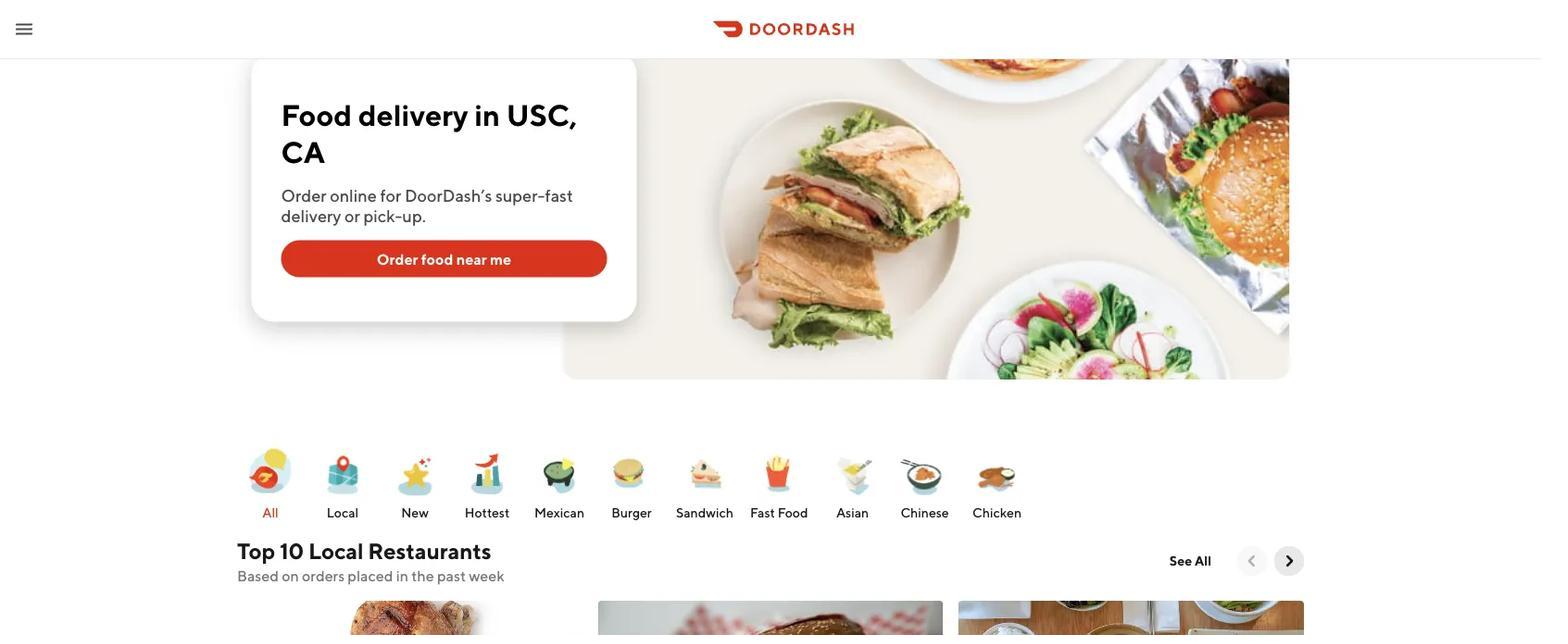 Task type: vqa. For each thing, say whether or not it's contained in the screenshot.
Spend
no



Task type: locate. For each thing, give the bounding box(es) containing it.
top
[[237, 538, 275, 564]]

week
[[469, 567, 505, 585]]

food delivery hero image
[[563, 0, 1290, 380]]

local
[[327, 505, 359, 521], [308, 538, 364, 564]]

all right see
[[1195, 553, 1212, 569]]

new
[[401, 505, 429, 521]]

open menu image
[[13, 18, 35, 40]]

near
[[456, 250, 487, 268]]

in inside the top 10 local restaurants based on orders placed in the past week
[[396, 567, 409, 585]]

1 vertical spatial all
[[1195, 553, 1212, 569]]

all up top
[[262, 505, 279, 521]]

online
[[330, 186, 377, 206]]

up.
[[402, 206, 426, 226]]

0 horizontal spatial delivery
[[281, 206, 341, 226]]

1 vertical spatial delivery
[[281, 206, 341, 226]]

local up orders at the bottom left
[[308, 538, 364, 564]]

burger
[[612, 505, 652, 521]]

1 horizontal spatial in
[[475, 98, 500, 132]]

0 vertical spatial all
[[262, 505, 279, 521]]

1 vertical spatial food
[[778, 505, 808, 521]]

0 vertical spatial food
[[281, 98, 352, 132]]

fast food
[[750, 505, 808, 521]]

order down "ca"
[[281, 186, 327, 206]]

chicken
[[973, 505, 1022, 521]]

placed
[[348, 567, 393, 585]]

delivery
[[358, 98, 468, 132], [281, 206, 341, 226]]

food up "ca"
[[281, 98, 352, 132]]

order left food
[[377, 250, 418, 268]]

fast
[[545, 186, 573, 206]]

top 10 local restaurants based on orders placed in the past week
[[237, 538, 505, 585]]

order inside order online for doordash's super-fast delivery or pick-up.
[[281, 186, 327, 206]]

1 vertical spatial local
[[308, 538, 364, 564]]

local up the top 10 local restaurants based on orders placed in the past week
[[327, 505, 359, 521]]

order
[[281, 186, 327, 206], [377, 250, 418, 268]]

in left usc,
[[475, 98, 500, 132]]

1 vertical spatial in
[[396, 567, 409, 585]]

0 horizontal spatial all
[[262, 505, 279, 521]]

in
[[475, 98, 500, 132], [396, 567, 409, 585]]

food right fast
[[778, 505, 808, 521]]

order inside "button"
[[377, 250, 418, 268]]

fast
[[750, 505, 775, 521]]

delivery left or at the left of page
[[281, 206, 341, 226]]

0 vertical spatial order
[[281, 186, 327, 206]]

past
[[437, 567, 466, 585]]

0 horizontal spatial in
[[396, 567, 409, 585]]

in left "the"
[[396, 567, 409, 585]]

order online for doordash's super-fast delivery or pick-up.
[[281, 186, 573, 226]]

0 horizontal spatial food
[[281, 98, 352, 132]]

0 horizontal spatial order
[[281, 186, 327, 206]]

delivery inside food delivery in usc, ca
[[358, 98, 468, 132]]

all
[[262, 505, 279, 521], [1195, 553, 1212, 569]]

doordash's
[[405, 186, 492, 206]]

1 horizontal spatial order
[[377, 250, 418, 268]]

1 horizontal spatial all
[[1195, 553, 1212, 569]]

0 vertical spatial delivery
[[358, 98, 468, 132]]

ca
[[281, 135, 325, 170]]

1 vertical spatial order
[[377, 250, 418, 268]]

delivery inside order online for doordash's super-fast delivery or pick-up.
[[281, 206, 341, 226]]

1 horizontal spatial delivery
[[358, 98, 468, 132]]

delivery up for
[[358, 98, 468, 132]]

0 vertical spatial in
[[475, 98, 500, 132]]

food
[[281, 98, 352, 132], [778, 505, 808, 521]]



Task type: describe. For each thing, give the bounding box(es) containing it.
sandwich
[[676, 505, 734, 521]]

or
[[345, 206, 360, 226]]

in inside food delivery in usc, ca
[[475, 98, 500, 132]]

based
[[237, 567, 279, 585]]

hottest
[[465, 505, 510, 521]]

usc,
[[506, 98, 577, 132]]

food inside food delivery in usc, ca
[[281, 98, 352, 132]]

asian
[[836, 505, 869, 521]]

restaurants
[[368, 538, 491, 564]]

mexican
[[534, 505, 585, 521]]

super-
[[495, 186, 545, 206]]

for
[[380, 186, 401, 206]]

10
[[280, 538, 304, 564]]

order for order online for doordash's super-fast delivery or pick-up.
[[281, 186, 327, 206]]

order food near me button
[[281, 240, 607, 277]]

me
[[490, 250, 512, 268]]

chinese
[[901, 505, 949, 521]]

local inside the top 10 local restaurants based on orders placed in the past week
[[308, 538, 364, 564]]

on
[[282, 567, 299, 585]]

1 horizontal spatial food
[[778, 505, 808, 521]]

order food near me
[[377, 250, 512, 268]]

orders
[[302, 567, 345, 585]]

next button of carousel image
[[1280, 552, 1299, 571]]

0 vertical spatial local
[[327, 505, 359, 521]]

food delivery in usc, ca
[[281, 98, 577, 170]]

the
[[412, 567, 434, 585]]

previous button of carousel image
[[1243, 552, 1262, 571]]

all inside button
[[1195, 553, 1212, 569]]

see
[[1170, 553, 1192, 569]]

food
[[421, 250, 453, 268]]

order for order food near me
[[377, 250, 418, 268]]

see all
[[1170, 553, 1212, 569]]

pick-
[[364, 206, 402, 226]]

see all button
[[1159, 547, 1223, 576]]



